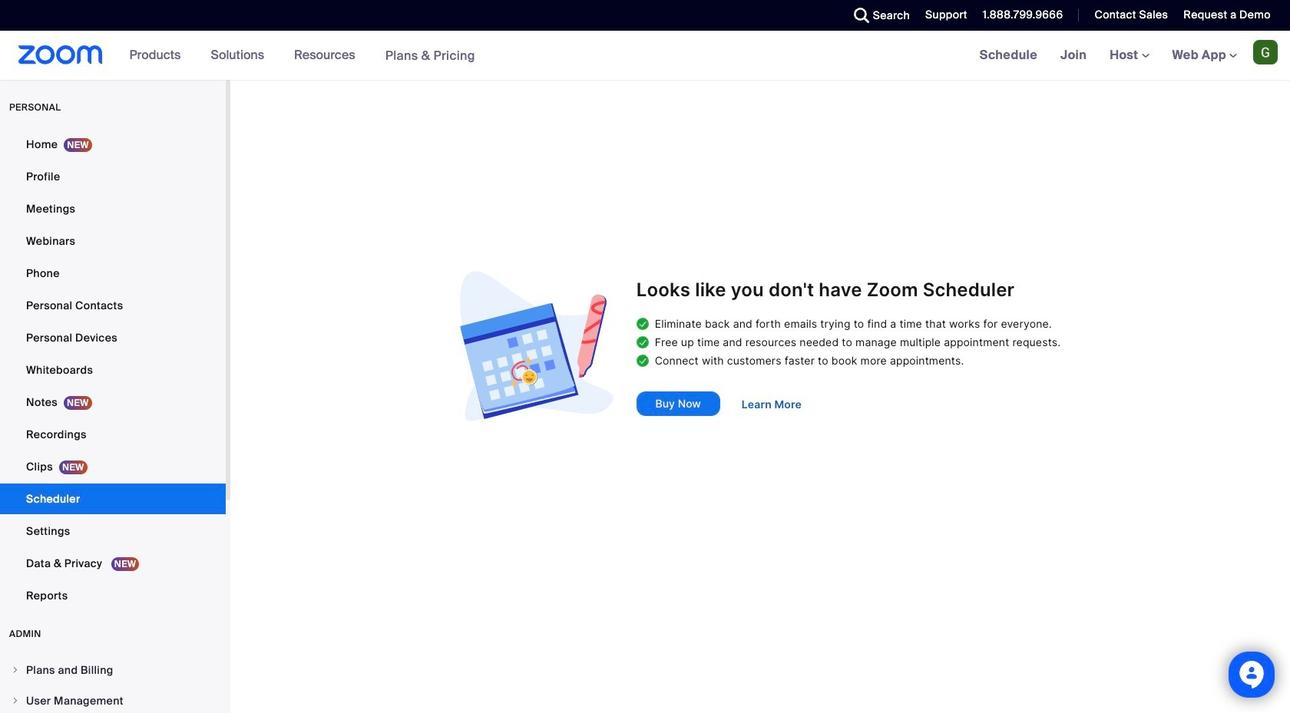 Task type: locate. For each thing, give the bounding box(es) containing it.
right image
[[11, 666, 20, 675]]

zoom logo image
[[18, 45, 103, 65]]

personal menu menu
[[0, 129, 226, 613]]

meetings navigation
[[968, 31, 1290, 81]]

menu item
[[0, 656, 226, 685], [0, 686, 226, 713]]

admin menu menu
[[0, 656, 226, 713]]

banner
[[0, 31, 1290, 81]]

1 vertical spatial menu item
[[0, 686, 226, 713]]

0 vertical spatial menu item
[[0, 656, 226, 685]]



Task type: vqa. For each thing, say whether or not it's contained in the screenshot.
BANNER
yes



Task type: describe. For each thing, give the bounding box(es) containing it.
profile picture image
[[1253, 40, 1278, 65]]

right image
[[11, 696, 20, 706]]

2 menu item from the top
[[0, 686, 226, 713]]

product information navigation
[[118, 31, 487, 81]]

1 menu item from the top
[[0, 656, 226, 685]]



